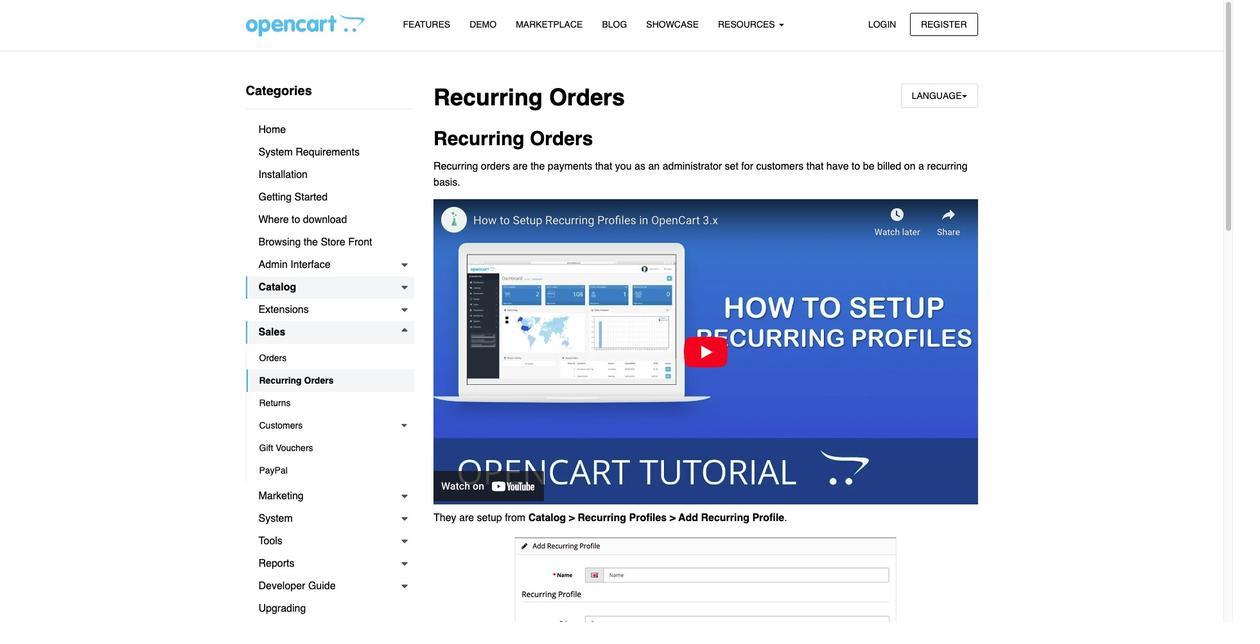 Task type: locate. For each thing, give the bounding box(es) containing it.
system up tools
[[259, 513, 293, 524]]

1 horizontal spatial catalog
[[529, 512, 566, 524]]

features
[[403, 19, 451, 30]]

vouchers
[[276, 443, 313, 453]]

they
[[434, 512, 457, 524]]

system down "home"
[[259, 147, 293, 158]]

> left add at the right bottom of page
[[670, 512, 676, 524]]

you
[[615, 160, 632, 172]]

2 that from the left
[[807, 160, 824, 172]]

1 horizontal spatial the
[[531, 160, 545, 172]]

extensions
[[259, 304, 309, 316]]

to right where
[[292, 214, 300, 226]]

0 horizontal spatial to
[[292, 214, 300, 226]]

1 vertical spatial to
[[292, 214, 300, 226]]

0 horizontal spatial catalog
[[259, 281, 296, 293]]

payments
[[548, 160, 593, 172]]

1 horizontal spatial to
[[852, 160, 861, 172]]

system for system
[[259, 513, 293, 524]]

0 vertical spatial are
[[513, 160, 528, 172]]

where
[[259, 214, 289, 226]]

0 horizontal spatial are
[[459, 512, 474, 524]]

admin interface link
[[246, 254, 414, 276]]

marketplace link
[[506, 13, 593, 36]]

requirements
[[296, 147, 360, 158]]

1 vertical spatial recurring orders
[[434, 127, 593, 150]]

to left the be
[[852, 160, 861, 172]]

catalog down admin in the left of the page
[[259, 281, 296, 293]]

add
[[679, 512, 698, 524]]

interface
[[291, 259, 331, 271]]

recurring inside recurring orders are the payments that you as an administrator set for customers that have to be billed on a recurring basis.
[[434, 160, 478, 172]]

are
[[513, 160, 528, 172], [459, 512, 474, 524]]

are right they
[[459, 512, 474, 524]]

2 vertical spatial recurring orders
[[259, 375, 334, 386]]

1 system from the top
[[259, 147, 293, 158]]

0 horizontal spatial that
[[595, 160, 613, 172]]

getting started
[[259, 191, 328, 203]]

2 > from the left
[[670, 512, 676, 524]]

orders
[[549, 84, 625, 111], [530, 127, 593, 150], [259, 353, 287, 363], [304, 375, 334, 386]]

marketing link
[[246, 485, 414, 508]]

sales
[[259, 326, 286, 338]]

0 horizontal spatial the
[[304, 236, 318, 248]]

set
[[725, 160, 739, 172]]

0 horizontal spatial >
[[569, 512, 575, 524]]

as
[[635, 160, 646, 172]]

installation link
[[246, 164, 414, 186]]

store
[[321, 236, 346, 248]]

the
[[531, 160, 545, 172], [304, 236, 318, 248]]

register
[[921, 19, 967, 29]]

> right from
[[569, 512, 575, 524]]

reports
[[259, 558, 295, 569]]

1 horizontal spatial >
[[670, 512, 676, 524]]

orders
[[481, 160, 510, 172]]

to
[[852, 160, 861, 172], [292, 214, 300, 226]]

0 vertical spatial system
[[259, 147, 293, 158]]

developer guide
[[259, 580, 336, 592]]

are right orders
[[513, 160, 528, 172]]

developer guide link
[[246, 575, 414, 598]]

catalog right from
[[529, 512, 566, 524]]

catalog link
[[246, 276, 414, 299]]

showcase
[[647, 19, 699, 30]]

gift
[[259, 443, 273, 453]]

tools link
[[246, 530, 414, 553]]

system link
[[246, 508, 414, 530]]

catalog
[[259, 281, 296, 293], [529, 512, 566, 524]]

gift vouchers link
[[246, 437, 414, 459]]

admin
[[259, 259, 288, 271]]

register link
[[910, 13, 978, 36]]

browsing
[[259, 236, 301, 248]]

the left payments
[[531, 160, 545, 172]]

the inside recurring orders are the payments that you as an administrator set for customers that have to be billed on a recurring basis.
[[531, 160, 545, 172]]

1 horizontal spatial are
[[513, 160, 528, 172]]

guide
[[308, 580, 336, 592]]

demo link
[[460, 13, 506, 36]]

system requirements link
[[246, 141, 414, 164]]

0 vertical spatial to
[[852, 160, 861, 172]]

1 vertical spatial are
[[459, 512, 474, 524]]

admin interface
[[259, 259, 331, 271]]

setup
[[477, 512, 502, 524]]

0 vertical spatial the
[[531, 160, 545, 172]]

1 vertical spatial system
[[259, 513, 293, 524]]

to inside recurring orders are the payments that you as an administrator set for customers that have to be billed on a recurring basis.
[[852, 160, 861, 172]]

0 vertical spatial catalog
[[259, 281, 296, 293]]

1 horizontal spatial that
[[807, 160, 824, 172]]

that left have
[[807, 160, 824, 172]]

download
[[303, 214, 347, 226]]

a
[[919, 160, 925, 172]]

for
[[742, 160, 754, 172]]

are inside recurring orders are the payments that you as an administrator set for customers that have to be billed on a recurring basis.
[[513, 160, 528, 172]]

>
[[569, 512, 575, 524], [670, 512, 676, 524]]

recurring
[[927, 160, 968, 172]]

recurring orders
[[434, 84, 625, 111], [434, 127, 593, 150], [259, 375, 334, 386]]

customers
[[757, 160, 804, 172]]

upgrading link
[[246, 598, 414, 620]]

recurring
[[434, 84, 543, 111], [434, 127, 525, 150], [434, 160, 478, 172], [259, 375, 302, 386], [578, 512, 627, 524], [701, 512, 750, 524]]

categories
[[246, 84, 312, 98]]

home link
[[246, 119, 414, 141]]

2 system from the top
[[259, 513, 293, 524]]

home
[[259, 124, 286, 136]]

from
[[505, 512, 526, 524]]

have
[[827, 160, 849, 172]]

system
[[259, 147, 293, 158], [259, 513, 293, 524]]

the left store
[[304, 236, 318, 248]]

they are setup from catalog > recurring profiles > add recurring profile .
[[434, 512, 788, 524]]

that left "you"
[[595, 160, 613, 172]]



Task type: describe. For each thing, give the bounding box(es) containing it.
showcase link
[[637, 13, 709, 36]]

system for system requirements
[[259, 147, 293, 158]]

recurring orders link
[[246, 369, 414, 392]]

started
[[295, 191, 328, 203]]

1 vertical spatial the
[[304, 236, 318, 248]]

resources link
[[709, 13, 794, 36]]

installation
[[259, 169, 308, 181]]

catalog inside catalog link
[[259, 281, 296, 293]]

returns link
[[246, 392, 414, 414]]

language
[[912, 91, 962, 101]]

be
[[863, 160, 875, 172]]

orders link
[[246, 347, 414, 369]]

on
[[905, 160, 916, 172]]

where to download
[[259, 214, 347, 226]]

recurring orders are the payments that you as an administrator set for customers that have to be billed on a recurring basis.
[[434, 160, 968, 188]]

reports link
[[246, 553, 414, 575]]

.
[[785, 512, 788, 524]]

1 that from the left
[[595, 160, 613, 172]]

browsing the store front
[[259, 236, 372, 248]]

profile
[[753, 512, 785, 524]]

customers link
[[246, 414, 414, 437]]

gift vouchers
[[259, 443, 313, 453]]

upgrading
[[259, 603, 306, 614]]

customers
[[259, 420, 303, 431]]

1 vertical spatial catalog
[[529, 512, 566, 524]]

blog link
[[593, 13, 637, 36]]

login link
[[858, 13, 908, 36]]

features link
[[394, 13, 460, 36]]

browsing the store front link
[[246, 231, 414, 254]]

opencart - open source shopping cart solution image
[[246, 13, 365, 37]]

extensions link
[[246, 299, 414, 321]]

blog
[[602, 19, 627, 30]]

login
[[869, 19, 897, 29]]

paypal link
[[246, 459, 414, 482]]

getting started link
[[246, 186, 414, 209]]

marketing
[[259, 490, 304, 502]]

sales link
[[246, 321, 414, 344]]

returns
[[259, 398, 291, 408]]

profiles
[[629, 512, 667, 524]]

getting
[[259, 191, 292, 203]]

where to download link
[[246, 209, 414, 231]]

tools
[[259, 535, 283, 547]]

an
[[649, 160, 660, 172]]

1 > from the left
[[569, 512, 575, 524]]

developer
[[259, 580, 306, 592]]

paypal
[[259, 465, 288, 476]]

recurring profile image
[[513, 535, 899, 622]]

demo
[[470, 19, 497, 30]]

front
[[348, 236, 372, 248]]

basis.
[[434, 177, 461, 188]]

administrator
[[663, 160, 722, 172]]

0 vertical spatial recurring orders
[[434, 84, 625, 111]]

system requirements
[[259, 147, 360, 158]]

marketplace
[[516, 19, 583, 30]]

billed
[[878, 160, 902, 172]]

language button
[[901, 84, 978, 108]]

resources
[[718, 19, 778, 30]]



Task type: vqa. For each thing, say whether or not it's contained in the screenshot.
Upgrading
yes



